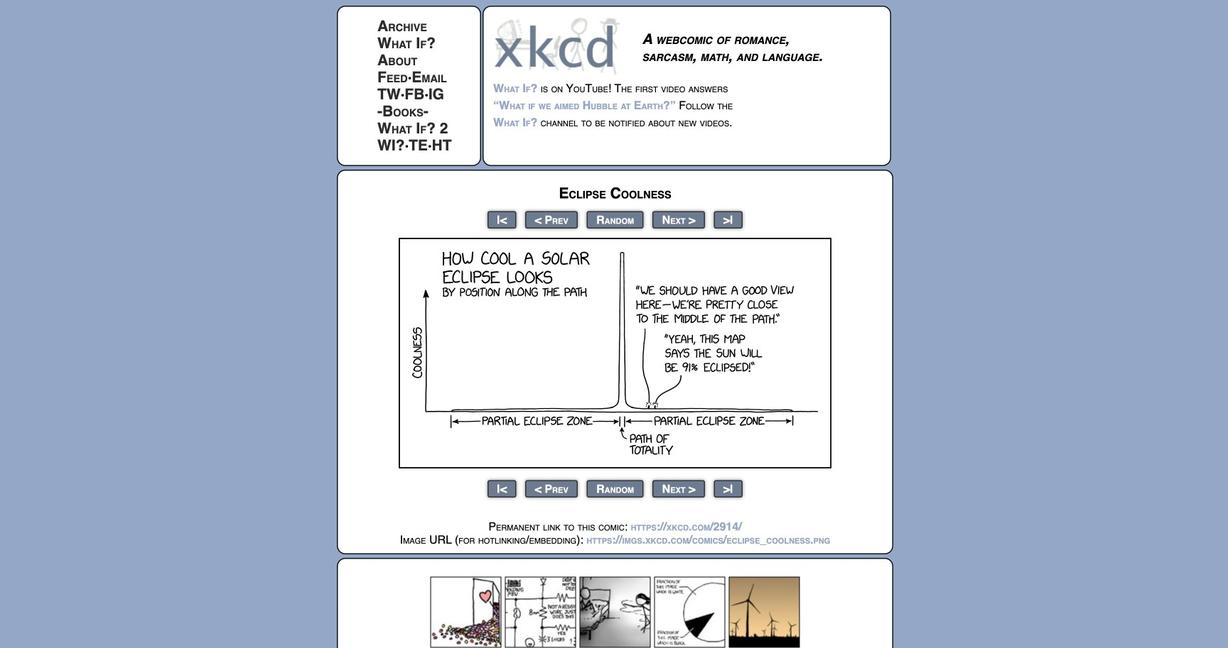 Task type: locate. For each thing, give the bounding box(es) containing it.
eclipse coolness image
[[399, 238, 832, 469]]

selected comics image
[[430, 578, 800, 649]]



Task type: vqa. For each thing, say whether or not it's contained in the screenshot.
Moon Landing Mission Profiles image
no



Task type: describe. For each thing, give the bounding box(es) containing it.
xkcd.com logo image
[[493, 16, 625, 75]]



